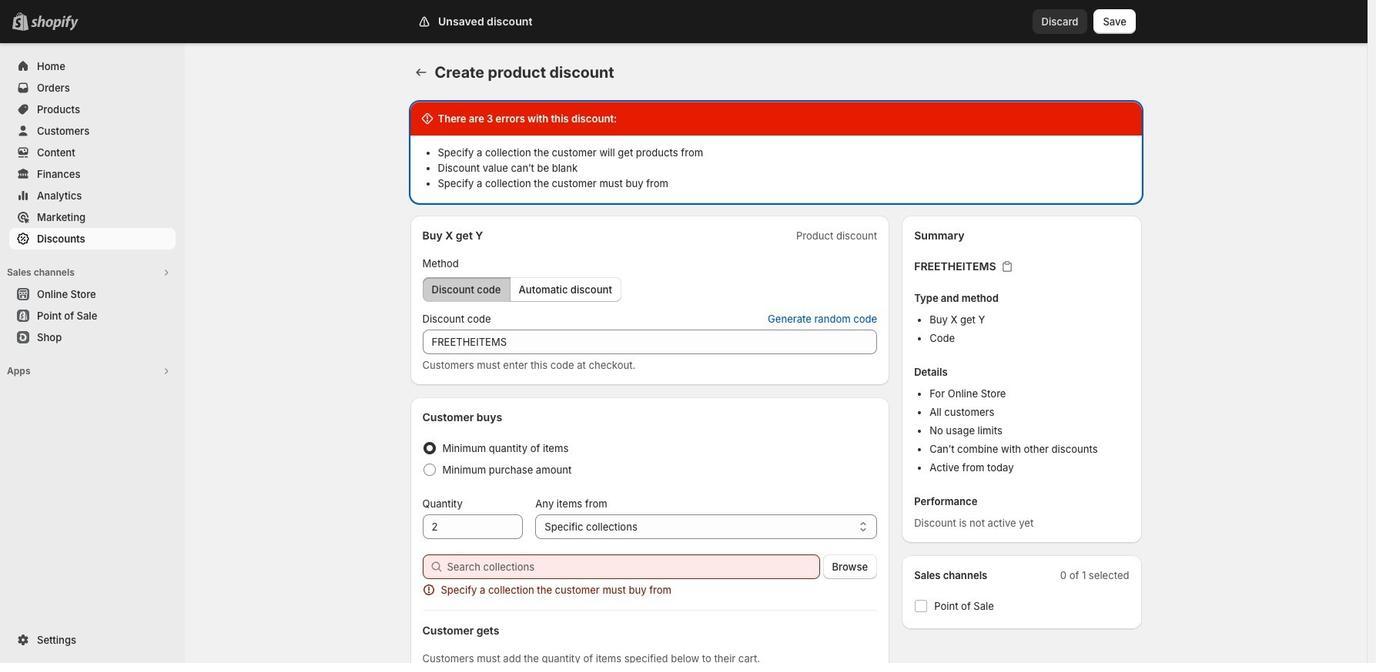 Task type: locate. For each thing, give the bounding box(es) containing it.
shopify image
[[31, 15, 79, 31]]

Search collections text field
[[447, 554, 820, 579]]

None text field
[[422, 330, 877, 354], [422, 514, 523, 539], [422, 330, 877, 354], [422, 514, 523, 539]]



Task type: vqa. For each thing, say whether or not it's contained in the screenshot.
Set up Shopify Payments Icon
no



